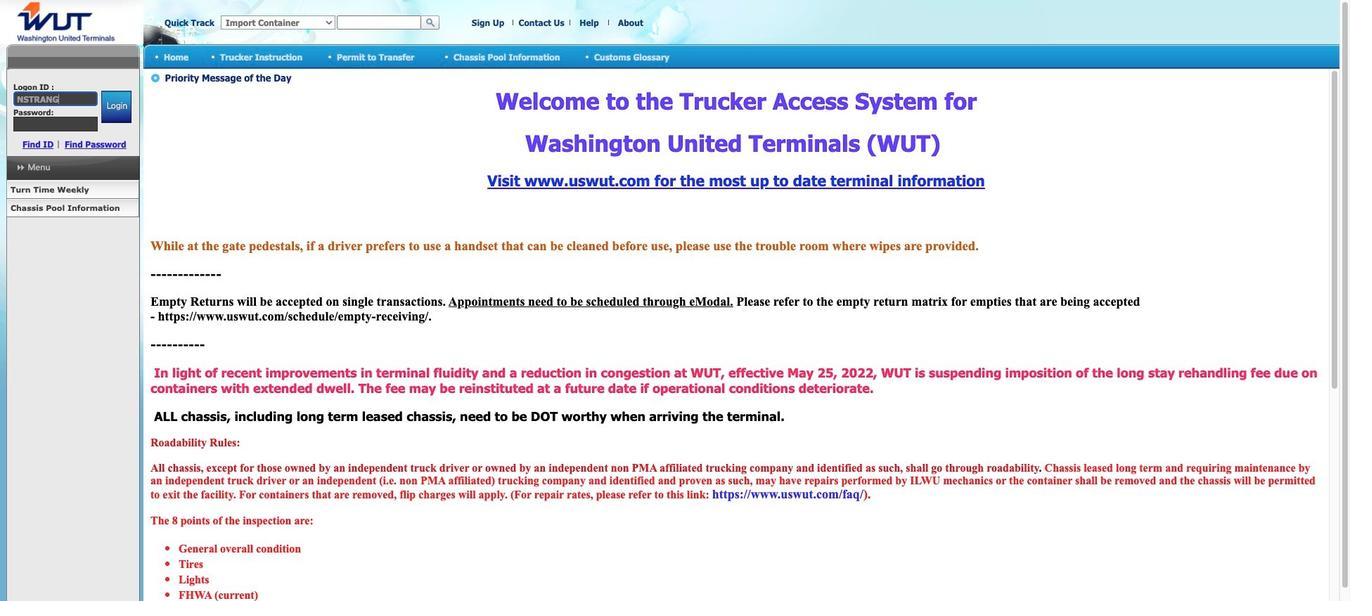 Task type: vqa. For each thing, say whether or not it's contained in the screenshot.
ID corresponding to Find
no



Task type: locate. For each thing, give the bounding box(es) containing it.
None text field
[[13, 91, 98, 106]]

None password field
[[13, 117, 98, 132]]

None text field
[[337, 15, 421, 30]]



Task type: describe. For each thing, give the bounding box(es) containing it.
login image
[[101, 91, 131, 123]]



